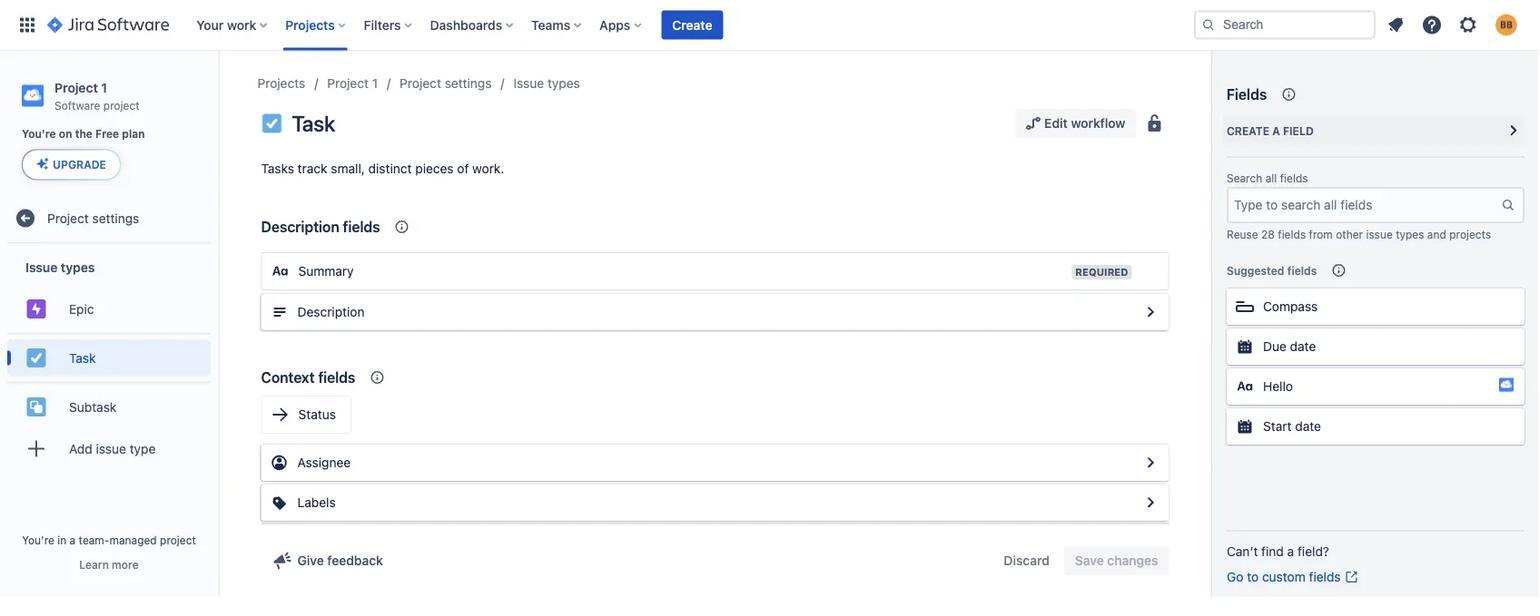 Task type: locate. For each thing, give the bounding box(es) containing it.
due date button
[[1227, 329, 1525, 365]]

1 vertical spatial task
[[69, 351, 96, 366]]

more information about the context fields image right context fields
[[366, 367, 388, 389]]

your profile and settings image
[[1496, 14, 1518, 36]]

banner
[[0, 0, 1540, 51]]

description for description
[[298, 305, 365, 320]]

create for create a field
[[1227, 124, 1270, 137]]

1 horizontal spatial settings
[[445, 76, 492, 91]]

workflow
[[1071, 116, 1126, 131]]

0 vertical spatial project settings
[[400, 76, 492, 91]]

issue right other on the right
[[1367, 228, 1393, 241]]

1 vertical spatial issue
[[96, 441, 126, 456]]

apps button
[[594, 10, 649, 40]]

go to custom fields link
[[1227, 569, 1360, 587]]

group
[[7, 244, 211, 478]]

start
[[1264, 419, 1292, 434]]

tasks
[[261, 161, 294, 176]]

1 vertical spatial projects
[[258, 76, 305, 91]]

project up 'plan'
[[103, 99, 140, 112]]

0 horizontal spatial issue
[[25, 260, 58, 275]]

project settings link
[[400, 73, 492, 94], [7, 200, 211, 236]]

field
[[1284, 124, 1314, 137]]

0 horizontal spatial types
[[61, 260, 95, 275]]

project settings link down dashboards
[[400, 73, 492, 94]]

create inside button
[[673, 17, 713, 32]]

of
[[457, 161, 469, 176]]

fields
[[1281, 172, 1309, 185], [343, 218, 380, 236], [1278, 228, 1306, 241], [1288, 264, 1318, 277], [318, 369, 356, 387], [1310, 570, 1341, 585]]

settings
[[445, 76, 492, 91], [92, 211, 139, 226]]

1 vertical spatial description
[[298, 305, 365, 320]]

issue down teams
[[514, 76, 544, 91]]

1 horizontal spatial issue
[[514, 76, 544, 91]]

more information about the context fields image
[[391, 216, 413, 238], [366, 367, 388, 389]]

projects for projects link
[[258, 76, 305, 91]]

0 horizontal spatial project settings link
[[7, 200, 211, 236]]

1 horizontal spatial task
[[292, 111, 335, 136]]

sidebar navigation image
[[198, 73, 238, 109]]

1 you're from the top
[[22, 128, 56, 141]]

description for description fields
[[261, 218, 339, 236]]

a right in
[[70, 534, 76, 547]]

task inside "link"
[[69, 351, 96, 366]]

date right due
[[1291, 339, 1317, 354]]

more information about the context fields image down distinct
[[391, 216, 413, 238]]

open field configuration image inside description button
[[1141, 302, 1162, 323]]

0 vertical spatial open field configuration image
[[1141, 302, 1162, 323]]

1 horizontal spatial 1
[[372, 76, 378, 91]]

pieces
[[415, 161, 454, 176]]

types down teams dropdown button
[[548, 76, 580, 91]]

0 horizontal spatial settings
[[92, 211, 139, 226]]

1 vertical spatial create
[[1227, 124, 1270, 137]]

project inside project 1 software project
[[103, 99, 140, 112]]

types left and
[[1396, 228, 1425, 241]]

0 horizontal spatial create
[[673, 17, 713, 32]]

project down projects dropdown button
[[327, 76, 369, 91]]

1 vertical spatial project
[[160, 534, 196, 547]]

0 horizontal spatial task
[[69, 351, 96, 366]]

open field configuration image for summary
[[1141, 302, 1162, 323]]

a left field
[[1273, 124, 1281, 137]]

issue inside button
[[96, 441, 126, 456]]

0 horizontal spatial more information about the context fields image
[[366, 367, 388, 389]]

1 horizontal spatial more information about the context fields image
[[391, 216, 413, 238]]

hello button
[[1227, 369, 1525, 405]]

settings down upgrade
[[92, 211, 139, 226]]

fields left this link will be opened in a new tab image
[[1310, 570, 1341, 585]]

description up summary
[[261, 218, 339, 236]]

issue up the epic link
[[25, 260, 58, 275]]

1 for project 1 software project
[[101, 80, 107, 95]]

add issue type button
[[7, 431, 211, 467]]

help image
[[1422, 14, 1443, 36]]

give feedback
[[298, 554, 383, 569]]

appswitcher icon image
[[16, 14, 38, 36]]

projects for projects dropdown button
[[285, 17, 335, 32]]

you're left on
[[22, 128, 56, 141]]

date
[[1291, 339, 1317, 354], [1296, 419, 1322, 434]]

0 horizontal spatial issue
[[96, 441, 126, 456]]

go
[[1227, 570, 1244, 585]]

type
[[130, 441, 156, 456]]

0 vertical spatial issue
[[514, 76, 544, 91]]

go to custom fields
[[1227, 570, 1341, 585]]

project settings down upgrade
[[47, 211, 139, 226]]

issue
[[1367, 228, 1393, 241], [96, 441, 126, 456]]

2 horizontal spatial a
[[1288, 545, 1295, 560]]

1 up free
[[101, 80, 107, 95]]

1 horizontal spatial issue
[[1367, 228, 1393, 241]]

labels
[[298, 496, 336, 511]]

projects up projects link
[[285, 17, 335, 32]]

types up epic
[[61, 260, 95, 275]]

0 horizontal spatial issue types
[[25, 260, 95, 275]]

group containing issue types
[[7, 244, 211, 478]]

discard button
[[993, 547, 1061, 576]]

description button
[[261, 294, 1170, 331]]

this link will be opened in a new tab image
[[1345, 570, 1360, 585]]

0 vertical spatial you're
[[22, 128, 56, 141]]

0 vertical spatial projects
[[285, 17, 335, 32]]

open field configuration image inside labels button
[[1141, 492, 1162, 514]]

context fields
[[261, 369, 356, 387]]

date right start
[[1296, 419, 1322, 434]]

1 horizontal spatial a
[[1273, 124, 1281, 137]]

1 horizontal spatial types
[[548, 76, 580, 91]]

start date
[[1264, 419, 1322, 434]]

fields up 'status'
[[318, 369, 356, 387]]

create for create
[[673, 17, 713, 32]]

filters
[[364, 17, 401, 32]]

description inside button
[[298, 305, 365, 320]]

issue right add
[[96, 441, 126, 456]]

0 vertical spatial project settings link
[[400, 73, 492, 94]]

issue types link
[[514, 73, 580, 94]]

28
[[1262, 228, 1275, 241]]

subtask
[[69, 400, 117, 415]]

edit
[[1045, 116, 1068, 131]]

project settings link down upgrade
[[7, 200, 211, 236]]

edit workflow
[[1045, 116, 1126, 131]]

task
[[292, 111, 335, 136], [69, 351, 96, 366]]

open field configuration image
[[1141, 302, 1162, 323], [1141, 492, 1162, 514]]

epic link
[[7, 291, 211, 327]]

software
[[55, 99, 100, 112]]

Type to search all fields text field
[[1229, 189, 1502, 222]]

1 vertical spatial issue
[[25, 260, 58, 275]]

fields right 28
[[1278, 228, 1306, 241]]

2 vertical spatial types
[[61, 260, 95, 275]]

task right issue type icon
[[292, 111, 335, 136]]

a for can't find a field?
[[1288, 545, 1295, 560]]

description
[[261, 218, 339, 236], [298, 305, 365, 320]]

tasks track small, distinct pieces of work.
[[261, 161, 505, 176]]

1 vertical spatial more information about the context fields image
[[366, 367, 388, 389]]

1 vertical spatial types
[[1396, 228, 1425, 241]]

1 inside project 1 software project
[[101, 80, 107, 95]]

projects up issue type icon
[[258, 76, 305, 91]]

upgrade
[[53, 158, 106, 171]]

0 vertical spatial description
[[261, 218, 339, 236]]

projects link
[[258, 73, 305, 94]]

1 horizontal spatial issue types
[[514, 76, 580, 91]]

0 vertical spatial create
[[673, 17, 713, 32]]

types inside "group"
[[61, 260, 95, 275]]

0 vertical spatial project
[[103, 99, 140, 112]]

0 vertical spatial date
[[1291, 339, 1317, 354]]

project settings down dashboards
[[400, 76, 492, 91]]

plan
[[122, 128, 145, 141]]

context
[[261, 369, 315, 387]]

suggested fields
[[1227, 264, 1318, 277]]

labels button
[[261, 485, 1170, 521]]

1 horizontal spatial create
[[1227, 124, 1270, 137]]

create right apps popup button
[[673, 17, 713, 32]]

project
[[327, 76, 369, 91], [400, 76, 441, 91], [55, 80, 98, 95], [47, 211, 89, 226]]

you're
[[22, 128, 56, 141], [22, 534, 54, 547]]

project settings
[[400, 76, 492, 91], [47, 211, 139, 226]]

0 horizontal spatial 1
[[101, 80, 107, 95]]

issue types down teams
[[514, 76, 580, 91]]

project 1 software project
[[55, 80, 140, 112]]

due date
[[1264, 339, 1317, 354]]

description fields
[[261, 218, 380, 236]]

1 open field configuration image from the top
[[1141, 302, 1162, 323]]

0 horizontal spatial a
[[70, 534, 76, 547]]

2 you're from the top
[[22, 534, 54, 547]]

jira software image
[[47, 14, 169, 36], [47, 14, 169, 36]]

0 vertical spatial task
[[292, 111, 335, 136]]

1 vertical spatial date
[[1296, 419, 1322, 434]]

add issue type
[[69, 441, 156, 456]]

discard
[[1004, 554, 1050, 569]]

project up software
[[55, 80, 98, 95]]

project
[[103, 99, 140, 112], [160, 534, 196, 547]]

2 open field configuration image from the top
[[1141, 492, 1162, 514]]

learn more
[[79, 559, 139, 571]]

1 inside project 1 link
[[372, 76, 378, 91]]

1 vertical spatial you're
[[22, 534, 54, 547]]

a right find
[[1288, 545, 1295, 560]]

project right 'managed' at the left bottom of the page
[[160, 534, 196, 547]]

1 vertical spatial open field configuration image
[[1141, 492, 1162, 514]]

1 down the filters
[[372, 76, 378, 91]]

projects inside projects dropdown button
[[285, 17, 335, 32]]

0 horizontal spatial project
[[103, 99, 140, 112]]

types for issue types link
[[548, 76, 580, 91]]

no restrictions image
[[1144, 113, 1166, 134]]

issue types up epic
[[25, 260, 95, 275]]

date for start date
[[1296, 419, 1322, 434]]

types for "group" containing issue types
[[61, 260, 95, 275]]

1 vertical spatial project settings
[[47, 211, 139, 226]]

issue inside "group"
[[25, 260, 58, 275]]

1 horizontal spatial project
[[160, 534, 196, 547]]

description down summary
[[298, 305, 365, 320]]

1 horizontal spatial project settings
[[400, 76, 492, 91]]

settings down dashboards popup button
[[445, 76, 492, 91]]

create down fields
[[1227, 124, 1270, 137]]

task down epic
[[69, 351, 96, 366]]

compass
[[1264, 299, 1318, 314]]

you're left in
[[22, 534, 54, 547]]

0 vertical spatial types
[[548, 76, 580, 91]]

task group
[[7, 333, 211, 382]]

0 vertical spatial more information about the context fields image
[[391, 216, 413, 238]]



Task type: vqa. For each thing, say whether or not it's contained in the screenshot.
Details ELEMENT
no



Task type: describe. For each thing, give the bounding box(es) containing it.
other
[[1336, 228, 1364, 241]]

banner containing your work
[[0, 0, 1540, 51]]

fields left more information about the suggested fields image
[[1288, 264, 1318, 277]]

1 vertical spatial issue types
[[25, 260, 95, 275]]

search image
[[1202, 18, 1216, 32]]

task link
[[7, 340, 211, 376]]

your work
[[196, 17, 256, 32]]

hello
[[1264, 379, 1294, 394]]

field?
[[1298, 545, 1330, 560]]

Search field
[[1195, 10, 1376, 40]]

a for you're in a team-managed project
[[70, 534, 76, 547]]

can't find a field?
[[1227, 545, 1330, 560]]

fields right all
[[1281, 172, 1309, 185]]

your work button
[[191, 10, 275, 40]]

0 vertical spatial settings
[[445, 76, 492, 91]]

more information about the context fields image for description fields
[[391, 216, 413, 238]]

you're for you're in a team-managed project
[[22, 534, 54, 547]]

small,
[[331, 161, 365, 176]]

date for due date
[[1291, 339, 1317, 354]]

required
[[1076, 267, 1129, 278]]

work.
[[473, 161, 505, 176]]

project 1 image
[[1500, 378, 1514, 392]]

track
[[298, 161, 327, 176]]

in
[[57, 534, 67, 547]]

add issue type image
[[25, 438, 47, 460]]

the
[[75, 128, 93, 141]]

more information about the suggested fields image
[[1328, 260, 1350, 282]]

1 horizontal spatial project settings link
[[400, 73, 492, 94]]

primary element
[[11, 0, 1195, 50]]

free
[[95, 128, 119, 141]]

on
[[59, 128, 72, 141]]

you're for you're on the free plan
[[22, 128, 56, 141]]

teams button
[[526, 10, 589, 40]]

to
[[1247, 570, 1259, 585]]

edit workflow button
[[1016, 109, 1137, 138]]

reuse 28 fields from other issue types and projects
[[1227, 228, 1492, 241]]

apps
[[600, 17, 631, 32]]

2 horizontal spatial types
[[1396, 228, 1425, 241]]

custom
[[1263, 570, 1306, 585]]

upgrade button
[[23, 150, 120, 179]]

assignee
[[298, 456, 351, 471]]

all
[[1266, 172, 1278, 185]]

find
[[1262, 545, 1284, 560]]

more information about the fields image
[[1278, 84, 1300, 105]]

and
[[1428, 228, 1447, 241]]

open field configuration image for assignee
[[1141, 492, 1162, 514]]

due
[[1264, 339, 1287, 354]]

open field configuration image
[[1141, 452, 1162, 474]]

dashboards button
[[425, 10, 521, 40]]

search
[[1227, 172, 1263, 185]]

subtask link
[[7, 389, 211, 425]]

issue for "group" containing issue types
[[25, 260, 58, 275]]

more
[[112, 559, 139, 571]]

notifications image
[[1385, 14, 1407, 36]]

project 1
[[327, 76, 378, 91]]

reuse
[[1227, 228, 1259, 241]]

project down the upgrade "button"
[[47, 211, 89, 226]]

you're in a team-managed project
[[22, 534, 196, 547]]

filters button
[[358, 10, 419, 40]]

summary
[[298, 264, 354, 279]]

from
[[1310, 228, 1333, 241]]

0 horizontal spatial project settings
[[47, 211, 139, 226]]

fields
[[1227, 86, 1267, 103]]

feedback
[[327, 554, 383, 569]]

managed
[[109, 534, 157, 547]]

projects
[[1450, 228, 1492, 241]]

0 vertical spatial issue types
[[514, 76, 580, 91]]

give
[[298, 554, 324, 569]]

project down filters dropdown button
[[400, 76, 441, 91]]

your
[[196, 17, 224, 32]]

distinct
[[368, 161, 412, 176]]

start date button
[[1227, 409, 1525, 445]]

give feedback button
[[261, 547, 394, 576]]

epic
[[69, 302, 94, 317]]

create button
[[662, 10, 724, 40]]

status
[[298, 407, 336, 422]]

projects button
[[280, 10, 353, 40]]

dashboards
[[430, 17, 502, 32]]

issue type icon image
[[261, 113, 283, 134]]

more information about the context fields image for context fields
[[366, 367, 388, 389]]

0 vertical spatial issue
[[1367, 228, 1393, 241]]

fields up summary
[[343, 218, 380, 236]]

team-
[[79, 534, 109, 547]]

1 vertical spatial project settings link
[[7, 200, 211, 236]]

teams
[[532, 17, 571, 32]]

learn more button
[[79, 558, 139, 572]]

assignee button
[[261, 445, 1170, 481]]

1 for project 1
[[372, 76, 378, 91]]

1 vertical spatial settings
[[92, 211, 139, 226]]

project inside project 1 software project
[[55, 80, 98, 95]]

suggested
[[1227, 264, 1285, 277]]

issue for issue types link
[[514, 76, 544, 91]]

learn
[[79, 559, 109, 571]]

settings image
[[1458, 14, 1480, 36]]

compass button
[[1227, 289, 1525, 325]]

work
[[227, 17, 256, 32]]

project 1 link
[[327, 73, 378, 94]]

add
[[69, 441, 92, 456]]

create a field
[[1227, 124, 1314, 137]]

search all fields
[[1227, 172, 1309, 185]]

can't
[[1227, 545, 1259, 560]]

you're on the free plan
[[22, 128, 145, 141]]



